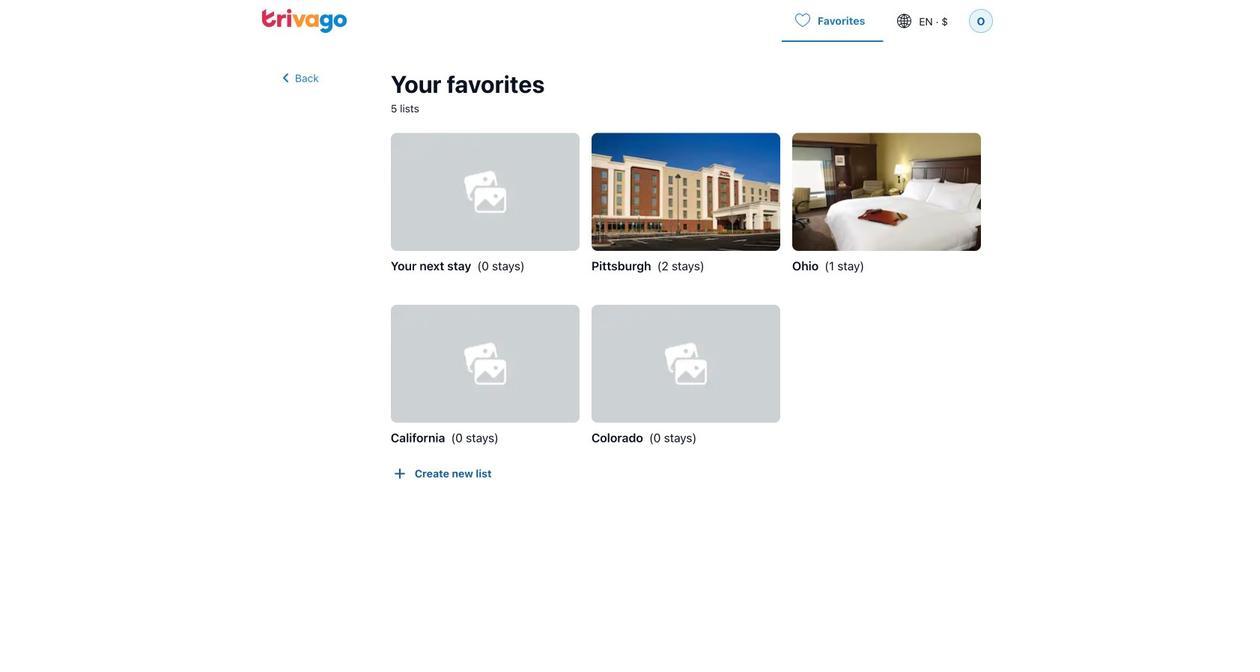 Task type: describe. For each thing, give the bounding box(es) containing it.
ohio image
[[792, 133, 981, 251]]

colorado image
[[592, 305, 780, 423]]

pittsburgh image
[[592, 133, 780, 251]]

your next stay image
[[391, 133, 580, 251]]

california image
[[391, 305, 580, 423]]



Task type: locate. For each thing, give the bounding box(es) containing it.
trivago logo image
[[262, 9, 348, 33]]



Task type: vqa. For each thing, say whether or not it's contained in the screenshot.
trivago logo
yes



